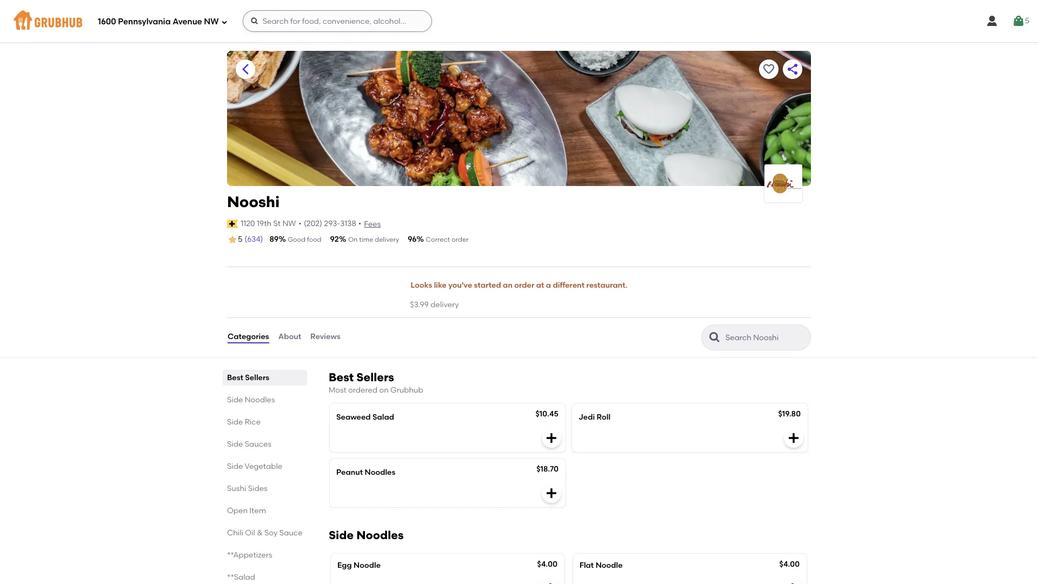 Task type: locate. For each thing, give the bounding box(es) containing it.
2 noodle from the left
[[596, 561, 623, 570]]

chili oil & soy sauce tab
[[227, 527, 303, 539]]

peanut noodles
[[336, 468, 396, 477]]

nw for 1600 pennsylvania avenue nw
[[204, 17, 219, 26]]

2 $4.00 from the left
[[780, 560, 800, 569]]

sellers for best sellers most ordered on grubhub
[[357, 370, 394, 384]]

categories button
[[227, 318, 270, 357]]

looks like you've started an order at a different restaurant.
[[411, 281, 628, 290]]

**salad tab
[[227, 572, 303, 583]]

open
[[227, 506, 248, 515]]

nw inside 1120 19th st nw button
[[283, 219, 296, 228]]

sellers
[[357, 370, 394, 384], [245, 373, 269, 382]]

side up sushi
[[227, 462, 243, 471]]

best inside tab
[[227, 373, 243, 382]]

side up side rice
[[227, 395, 243, 404]]

0 horizontal spatial nw
[[204, 17, 219, 26]]

5 inside 5 button
[[1025, 16, 1030, 25]]

noodles down best sellers tab
[[245, 395, 275, 404]]

noodle
[[354, 561, 381, 570], [596, 561, 623, 570]]

side
[[227, 395, 243, 404], [227, 417, 243, 427], [227, 440, 243, 449], [227, 462, 243, 471], [329, 528, 354, 542]]

(202) 293-3138 button
[[304, 218, 356, 229]]

best for best sellers
[[227, 373, 243, 382]]

$4.00 for egg noodle
[[537, 560, 558, 569]]

side left rice
[[227, 417, 243, 427]]

best sellers
[[227, 373, 269, 382]]

best up side noodles tab
[[227, 373, 243, 382]]

salad
[[373, 413, 394, 422]]

star icon image
[[227, 234, 238, 245]]

side vegetable tab
[[227, 461, 303, 472]]

best sellers most ordered on grubhub
[[329, 370, 423, 395]]

1 noodle from the left
[[354, 561, 381, 570]]

started
[[474, 281, 501, 290]]

order left at on the top of the page
[[515, 281, 535, 290]]

about
[[278, 332, 301, 342]]

96
[[408, 235, 417, 244]]

side noodles up 'egg noodle' at left
[[329, 528, 404, 542]]

fees
[[364, 219, 381, 229]]

1 vertical spatial delivery
[[431, 300, 459, 310]]

side for side rice tab
[[227, 417, 243, 427]]

0 horizontal spatial sellers
[[245, 373, 269, 382]]

best inside best sellers most ordered on grubhub
[[329, 370, 354, 384]]

grubhub
[[391, 385, 423, 395]]

sellers inside tab
[[245, 373, 269, 382]]

sauce
[[280, 528, 303, 537]]

noodles inside tab
[[245, 395, 275, 404]]

nooshi
[[227, 193, 280, 211]]

1 horizontal spatial order
[[515, 281, 535, 290]]

best for best sellers most ordered on grubhub
[[329, 370, 354, 384]]

side noodles inside tab
[[227, 395, 275, 404]]

1 vertical spatial side noodles
[[329, 528, 404, 542]]

best sellers tab
[[227, 372, 303, 383]]

save this restaurant image
[[763, 63, 776, 76]]

sides
[[248, 484, 268, 493]]

subscription pass image
[[227, 220, 238, 228]]

2 • from the left
[[358, 219, 361, 228]]

share icon image
[[787, 63, 799, 76]]

1 horizontal spatial sellers
[[357, 370, 394, 384]]

noodles right peanut
[[365, 468, 396, 477]]

reviews button
[[310, 318, 341, 357]]

1 horizontal spatial $4.00
[[780, 560, 800, 569]]

0 horizontal spatial best
[[227, 373, 243, 382]]

1 horizontal spatial •
[[358, 219, 361, 228]]

rice
[[245, 417, 261, 427]]

0 vertical spatial nw
[[204, 17, 219, 26]]

side inside "tab"
[[227, 462, 243, 471]]

2 horizontal spatial svg image
[[1012, 15, 1025, 28]]

0 vertical spatial noodles
[[245, 395, 275, 404]]

1600 pennsylvania avenue nw
[[98, 17, 219, 26]]

• right 3138
[[358, 219, 361, 228]]

pennsylvania
[[118, 17, 171, 26]]

2 vertical spatial noodles
[[357, 528, 404, 542]]

fees button
[[364, 218, 382, 230]]

delivery right time
[[375, 236, 399, 243]]

open item tab
[[227, 505, 303, 516]]

search icon image
[[709, 331, 722, 344]]

sellers up on in the left bottom of the page
[[357, 370, 394, 384]]

order
[[452, 236, 469, 243], [515, 281, 535, 290]]

• left (202)
[[299, 219, 302, 228]]

chili
[[227, 528, 243, 537]]

0 vertical spatial order
[[452, 236, 469, 243]]

jedi
[[579, 413, 595, 422]]

svg image for peanut noodles
[[545, 487, 558, 500]]

19th
[[257, 219, 272, 228]]

0 horizontal spatial side noodles
[[227, 395, 275, 404]]

1120
[[241, 219, 255, 228]]

nw inside "main navigation" navigation
[[204, 17, 219, 26]]

jedi roll
[[579, 413, 611, 422]]

delivery
[[375, 236, 399, 243], [431, 300, 459, 310]]

delivery down 'like'
[[431, 300, 459, 310]]

$4.00
[[537, 560, 558, 569], [780, 560, 800, 569]]

nw right avenue
[[204, 17, 219, 26]]

nw right st
[[283, 219, 296, 228]]

most
[[329, 385, 347, 395]]

different
[[553, 281, 585, 290]]

side left sauces
[[227, 440, 243, 449]]

noodles up 'egg noodle' at left
[[357, 528, 404, 542]]

1 horizontal spatial best
[[329, 370, 354, 384]]

ordered
[[348, 385, 378, 395]]

noodle right flat
[[596, 561, 623, 570]]

sellers inside best sellers most ordered on grubhub
[[357, 370, 394, 384]]

1 vertical spatial order
[[515, 281, 535, 290]]

good food
[[288, 236, 322, 243]]

sellers for best sellers
[[245, 373, 269, 382]]

3138
[[340, 219, 356, 228]]

noodle right egg
[[354, 561, 381, 570]]

side noodles up rice
[[227, 395, 275, 404]]

1 vertical spatial nw
[[283, 219, 296, 228]]

1 vertical spatial 5
[[238, 235, 243, 244]]

side sauces
[[227, 440, 272, 449]]

0 vertical spatial side noodles
[[227, 395, 275, 404]]

like
[[434, 281, 447, 290]]

0 horizontal spatial delivery
[[375, 236, 399, 243]]

looks
[[411, 281, 432, 290]]

item
[[250, 506, 266, 515]]

svg image for egg noodle
[[544, 582, 557, 584]]

1 horizontal spatial nw
[[283, 219, 296, 228]]

best up the most
[[329, 370, 354, 384]]

$4.00 for flat noodle
[[780, 560, 800, 569]]

flat noodle
[[580, 561, 623, 570]]

$3.99 delivery
[[410, 300, 459, 310]]

nw
[[204, 17, 219, 26], [283, 219, 296, 228]]

1 horizontal spatial 5
[[1025, 16, 1030, 25]]

0 vertical spatial 5
[[1025, 16, 1030, 25]]

side vegetable
[[227, 462, 282, 471]]

svg image
[[250, 17, 259, 25], [221, 19, 228, 25], [788, 432, 801, 445], [545, 487, 558, 500], [544, 582, 557, 584], [787, 582, 799, 584]]

5
[[1025, 16, 1030, 25], [238, 235, 243, 244]]

1 horizontal spatial svg image
[[986, 15, 999, 28]]

svg image
[[986, 15, 999, 28], [1012, 15, 1025, 28], [545, 432, 558, 445]]

0 horizontal spatial •
[[299, 219, 302, 228]]

order right correct
[[452, 236, 469, 243]]

0 horizontal spatial svg image
[[545, 432, 558, 445]]

•
[[299, 219, 302, 228], [358, 219, 361, 228]]

1 $4.00 from the left
[[537, 560, 558, 569]]

$19.80
[[779, 409, 801, 419]]

egg noodle
[[338, 561, 381, 570]]

0 horizontal spatial $4.00
[[537, 560, 558, 569]]

side noodles
[[227, 395, 275, 404], [329, 528, 404, 542]]

roll
[[597, 413, 611, 422]]

best
[[329, 370, 354, 384], [227, 373, 243, 382]]

1 horizontal spatial noodle
[[596, 561, 623, 570]]

side for side noodles tab
[[227, 395, 243, 404]]

oil
[[245, 528, 255, 537]]

Search for food, convenience, alcohol... search field
[[243, 10, 432, 32]]

sellers up side noodles tab
[[245, 373, 269, 382]]

noodles
[[245, 395, 275, 404], [365, 468, 396, 477], [357, 528, 404, 542]]

about button
[[278, 318, 302, 357]]

0 horizontal spatial noodle
[[354, 561, 381, 570]]

on time delivery
[[348, 236, 399, 243]]

avenue
[[173, 17, 202, 26]]



Task type: vqa. For each thing, say whether or not it's contained in the screenshot.
30–45 min for IHOP
no



Task type: describe. For each thing, give the bounding box(es) containing it.
on
[[348, 236, 358, 243]]

svg image inside 5 button
[[1012, 15, 1025, 28]]

(202)
[[304, 219, 322, 228]]

1 • from the left
[[299, 219, 302, 228]]

vegetable
[[245, 462, 282, 471]]

side sauces tab
[[227, 438, 303, 450]]

a
[[546, 281, 551, 290]]

sushi sides tab
[[227, 483, 303, 494]]

svg image for flat noodle
[[787, 582, 799, 584]]

(634)
[[245, 235, 263, 244]]

293-
[[324, 219, 340, 228]]

sauces
[[245, 440, 272, 449]]

0 vertical spatial delivery
[[375, 236, 399, 243]]

$10.45
[[536, 409, 559, 419]]

0 horizontal spatial order
[[452, 236, 469, 243]]

side rice
[[227, 417, 261, 427]]

**appetizers tab
[[227, 549, 303, 561]]

5 button
[[1012, 11, 1030, 31]]

0 horizontal spatial 5
[[238, 235, 243, 244]]

flat
[[580, 561, 594, 570]]

nooshi logo image
[[765, 171, 803, 196]]

save this restaurant button
[[759, 60, 779, 79]]

side up egg
[[329, 528, 354, 542]]

1120 19th st nw
[[241, 219, 296, 228]]

Search Nooshi search field
[[725, 332, 808, 343]]

looks like you've started an order at a different restaurant. button
[[410, 274, 628, 298]]

seaweed
[[336, 413, 371, 422]]

on
[[379, 385, 389, 395]]

nw for 1120 19th st nw
[[283, 219, 296, 228]]

correct
[[426, 236, 450, 243]]

food
[[307, 236, 322, 243]]

main navigation navigation
[[0, 0, 1039, 42]]

peanut
[[336, 468, 363, 477]]

caret left icon image
[[239, 63, 252, 76]]

open item
[[227, 506, 266, 515]]

$18.70
[[537, 465, 559, 474]]

1120 19th st nw button
[[240, 218, 297, 230]]

time
[[359, 236, 373, 243]]

at
[[536, 281, 544, 290]]

1 horizontal spatial delivery
[[431, 300, 459, 310]]

an
[[503, 281, 513, 290]]

restaurant.
[[587, 281, 628, 290]]

• (202) 293-3138 • fees
[[299, 219, 381, 229]]

svg image for jedi roll
[[788, 432, 801, 445]]

order inside looks like you've started an order at a different restaurant. button
[[515, 281, 535, 290]]

egg
[[338, 561, 352, 570]]

&
[[257, 528, 263, 537]]

chili oil & soy sauce
[[227, 528, 303, 537]]

side noodles tab
[[227, 394, 303, 405]]

1600
[[98, 17, 116, 26]]

**salad
[[227, 573, 255, 582]]

st
[[273, 219, 281, 228]]

seaweed salad
[[336, 413, 394, 422]]

noodle for flat noodle
[[596, 561, 623, 570]]

soy
[[265, 528, 278, 537]]

92
[[330, 235, 339, 244]]

sushi
[[227, 484, 246, 493]]

side for the side sauces tab at the bottom left of page
[[227, 440, 243, 449]]

1 vertical spatial noodles
[[365, 468, 396, 477]]

reviews
[[311, 332, 341, 342]]

you've
[[449, 281, 472, 290]]

89
[[270, 235, 279, 244]]

**appetizers
[[227, 550, 272, 560]]

side for side vegetable "tab"
[[227, 462, 243, 471]]

correct order
[[426, 236, 469, 243]]

good
[[288, 236, 306, 243]]

side rice tab
[[227, 416, 303, 428]]

1 horizontal spatial side noodles
[[329, 528, 404, 542]]

$3.99
[[410, 300, 429, 310]]

noodle for egg noodle
[[354, 561, 381, 570]]

categories
[[228, 332, 269, 342]]

sushi sides
[[227, 484, 268, 493]]



